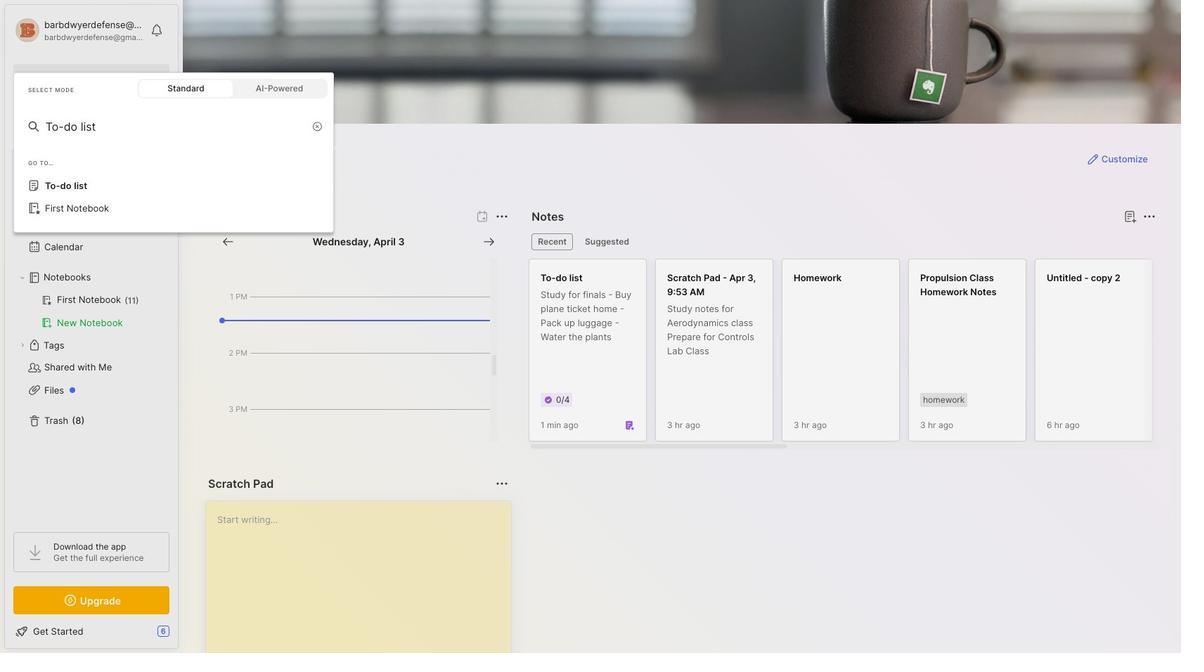 Task type: describe. For each thing, give the bounding box(es) containing it.
Search results field
[[13, 146, 334, 233]]

2 tab from the left
[[579, 234, 636, 250]]

Start writing… text field
[[217, 502, 511, 654]]

click to collapse image
[[178, 627, 188, 644]]

group inside main element
[[13, 289, 169, 334]]

none search field inside main element
[[39, 70, 157, 87]]

expand tags image
[[18, 341, 27, 350]]



Task type: locate. For each thing, give the bounding box(es) containing it.
search text field for search field within the main element
[[46, 118, 305, 135]]

1 horizontal spatial tab
[[579, 234, 636, 250]]

expand notebooks image
[[18, 274, 27, 282]]

tree inside main element
[[5, 137, 178, 520]]

row group
[[529, 259, 1182, 450]]

Search text field
[[39, 72, 157, 85], [46, 118, 305, 135]]

1 tab from the left
[[532, 234, 573, 250]]

main element
[[0, 0, 1182, 654]]

none search field inside main element
[[46, 118, 305, 135]]

0 horizontal spatial tab
[[532, 234, 573, 250]]

tab
[[532, 234, 573, 250], [579, 234, 636, 250]]

None search field
[[39, 70, 157, 87]]

1 vertical spatial search text field
[[46, 118, 305, 135]]

0 vertical spatial search text field
[[39, 72, 157, 85]]

search text field for search box inside main element
[[39, 72, 157, 85]]

tree
[[5, 137, 178, 520]]

group
[[13, 289, 169, 334]]

None search field
[[46, 118, 305, 135]]

tab list
[[532, 234, 1154, 250]]



Task type: vqa. For each thing, say whether or not it's contained in the screenshot.
icon
no



